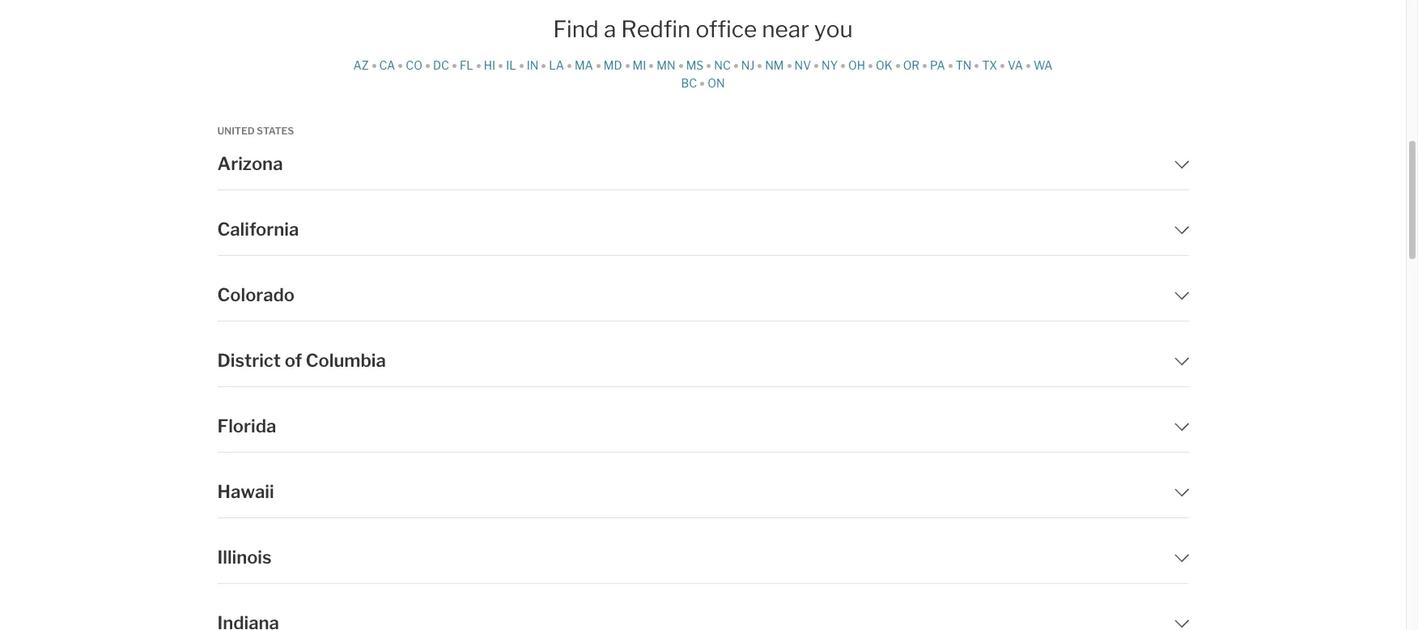 Task type: locate. For each thing, give the bounding box(es) containing it.
oh
[[849, 58, 866, 72]]

district of columbia
[[217, 350, 386, 371]]

of
[[285, 350, 302, 371]]

arizona
[[217, 153, 283, 174]]

ok
[[876, 58, 893, 72]]

ms link
[[686, 58, 708, 72]]

wa link
[[1034, 58, 1053, 72]]

united states
[[217, 124, 294, 136]]

wa
[[1034, 58, 1053, 72]]

nv link
[[795, 58, 815, 72]]

pa link
[[930, 58, 950, 72]]

mn link
[[657, 58, 680, 72]]

la link
[[549, 58, 568, 72]]

in
[[527, 58, 539, 72]]

az
[[353, 58, 369, 72]]

il link
[[506, 58, 520, 72]]

mn
[[657, 58, 676, 72]]

la
[[549, 58, 564, 72]]

hi link
[[484, 58, 500, 72]]

colorado
[[217, 284, 295, 305]]

tx link
[[983, 58, 1002, 72]]

ny link
[[822, 58, 842, 72]]

united
[[217, 124, 255, 136]]

mi
[[633, 58, 646, 72]]

nc link
[[714, 58, 735, 72]]

pa
[[930, 58, 946, 72]]

nc
[[714, 58, 731, 72]]

ca link
[[379, 58, 399, 72]]

ma link
[[575, 58, 597, 72]]

in link
[[527, 58, 543, 72]]

il
[[506, 58, 516, 72]]

on link
[[708, 76, 725, 89]]

md link
[[604, 58, 626, 72]]

tn link
[[956, 58, 976, 72]]

fl link
[[460, 58, 478, 72]]

on
[[708, 76, 725, 89]]

california
[[217, 219, 299, 240]]

ny
[[822, 58, 838, 72]]

office
[[696, 15, 757, 43]]

or link
[[903, 58, 924, 72]]

nm link
[[765, 58, 788, 72]]

bc
[[681, 76, 697, 89]]

mi link
[[633, 58, 651, 72]]

tx
[[983, 58, 998, 72]]



Task type: vqa. For each thing, say whether or not it's contained in the screenshot.
HI link
yes



Task type: describe. For each thing, give the bounding box(es) containing it.
near
[[762, 15, 810, 43]]

bc link
[[681, 76, 701, 89]]

district
[[217, 350, 281, 371]]

you
[[815, 15, 853, 43]]

hawaii
[[217, 481, 274, 502]]

nv
[[795, 58, 811, 72]]

ok link
[[876, 58, 897, 72]]

hi
[[484, 58, 496, 72]]

ma
[[575, 58, 593, 72]]

az link
[[353, 58, 373, 72]]

tn
[[956, 58, 972, 72]]

co
[[406, 58, 423, 72]]

find
[[553, 15, 599, 43]]

illinois
[[217, 547, 272, 568]]

nj
[[742, 58, 755, 72]]

a
[[604, 15, 616, 43]]

ms
[[686, 58, 704, 72]]

co link
[[406, 58, 427, 72]]

va
[[1008, 58, 1024, 72]]

dc
[[433, 58, 449, 72]]

md
[[604, 58, 622, 72]]

nm
[[765, 58, 784, 72]]

florida
[[217, 415, 276, 436]]

columbia
[[306, 350, 386, 371]]

nj link
[[742, 58, 759, 72]]

redfin
[[621, 15, 691, 43]]

find a redfin office near you
[[553, 15, 853, 43]]

states
[[257, 124, 294, 136]]

oh link
[[849, 58, 870, 72]]

fl
[[460, 58, 474, 72]]

dc link
[[433, 58, 453, 72]]

va link
[[1008, 58, 1028, 72]]

or
[[903, 58, 920, 72]]

ca
[[379, 58, 395, 72]]



